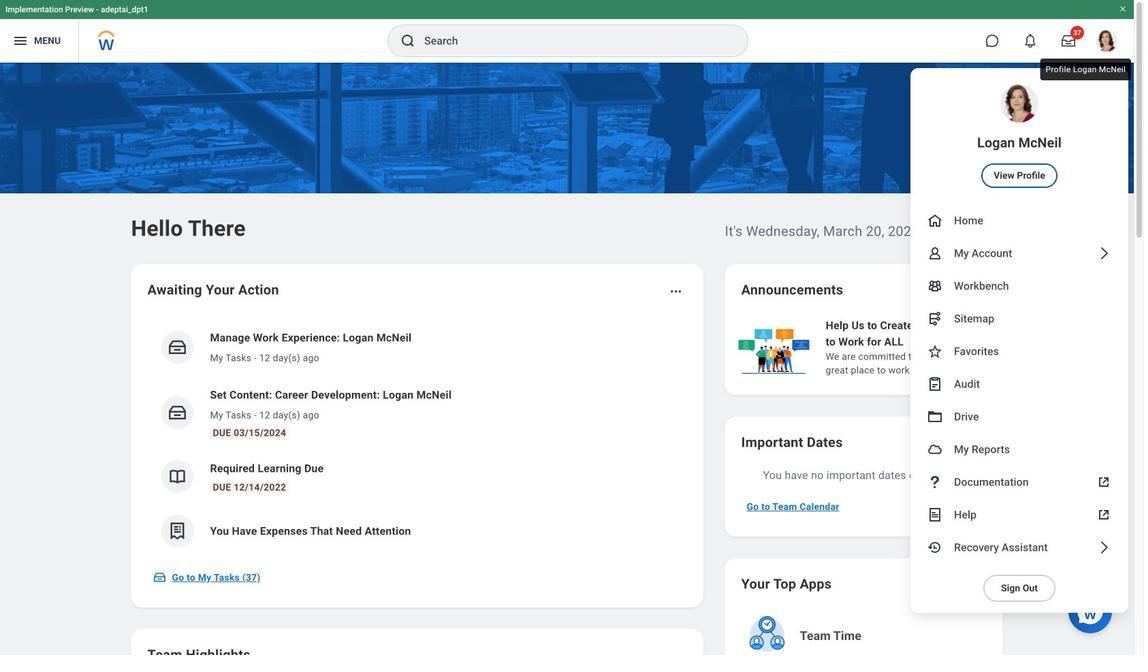 Task type: vqa. For each thing, say whether or not it's contained in the screenshot.
Alberto Bassani link
no



Task type: describe. For each thing, give the bounding box(es) containing it.
0 horizontal spatial inbox image
[[153, 571, 167, 584]]

0 horizontal spatial list
[[147, 319, 687, 559]]

chevron left small image
[[945, 283, 958, 297]]

close environment banner image
[[1119, 5, 1127, 13]]

paste image
[[927, 376, 944, 392]]

1 menu item from the top
[[911, 68, 1129, 204]]

ext link image
[[1096, 507, 1112, 523]]

ext link image
[[1096, 474, 1112, 490]]

avatar image
[[927, 441, 944, 458]]

12 menu item from the top
[[911, 531, 1129, 564]]

user image
[[927, 245, 944, 262]]

7 menu item from the top
[[911, 368, 1129, 401]]

time image
[[927, 540, 944, 556]]

endpoints image
[[927, 311, 944, 327]]

10 menu item from the top
[[911, 466, 1129, 499]]

folder open image
[[927, 409, 944, 425]]

dashboard expenses image
[[167, 521, 188, 542]]

contact card matrix manager image
[[927, 278, 944, 294]]

Search Workday  search field
[[424, 26, 720, 56]]

1 horizontal spatial list
[[736, 316, 1144, 379]]

chevron right image for "time" icon
[[1096, 540, 1112, 556]]

question image
[[927, 474, 944, 490]]

justify image
[[12, 33, 29, 49]]

6 menu item from the top
[[911, 335, 1129, 368]]



Task type: locate. For each thing, give the bounding box(es) containing it.
0 vertical spatial chevron right image
[[1096, 245, 1112, 262]]

status
[[913, 285, 935, 296]]

banner
[[0, 0, 1134, 613]]

search image
[[400, 33, 416, 49]]

5 menu item from the top
[[911, 302, 1129, 335]]

inbox image
[[167, 337, 188, 358], [153, 571, 167, 584]]

menu item
[[911, 68, 1129, 204], [911, 204, 1129, 237], [911, 237, 1129, 270], [911, 270, 1129, 302], [911, 302, 1129, 335], [911, 335, 1129, 368], [911, 368, 1129, 401], [911, 401, 1129, 433], [911, 433, 1129, 466], [911, 466, 1129, 499], [911, 499, 1129, 531], [911, 531, 1129, 564]]

inbox large image
[[1062, 34, 1076, 48]]

book open image
[[167, 467, 188, 487]]

1 chevron right image from the top
[[1096, 245, 1112, 262]]

8 menu item from the top
[[911, 401, 1129, 433]]

star image
[[927, 343, 944, 360]]

main content
[[0, 63, 1144, 655]]

chevron right image
[[1096, 245, 1112, 262], [1096, 540, 1112, 556]]

3 menu item from the top
[[911, 237, 1129, 270]]

0 vertical spatial inbox image
[[167, 337, 188, 358]]

chevron right small image
[[969, 283, 983, 297]]

list
[[736, 316, 1144, 379], [147, 319, 687, 559]]

logan mcneil image
[[1096, 30, 1118, 52]]

2 menu item from the top
[[911, 204, 1129, 237]]

home image
[[927, 213, 944, 229]]

2 chevron right image from the top
[[1096, 540, 1112, 556]]

9 menu item from the top
[[911, 433, 1129, 466]]

tooltip
[[1038, 56, 1134, 83]]

1 vertical spatial inbox image
[[153, 571, 167, 584]]

inbox image
[[167, 403, 188, 423]]

chevron right image for user image
[[1096, 245, 1112, 262]]

1 vertical spatial chevron right image
[[1096, 540, 1112, 556]]

1 horizontal spatial inbox image
[[167, 337, 188, 358]]

document image
[[927, 507, 944, 523]]

menu
[[911, 68, 1129, 613]]

notifications large image
[[1024, 34, 1038, 48]]

11 menu item from the top
[[911, 499, 1129, 531]]

4 menu item from the top
[[911, 270, 1129, 302]]



